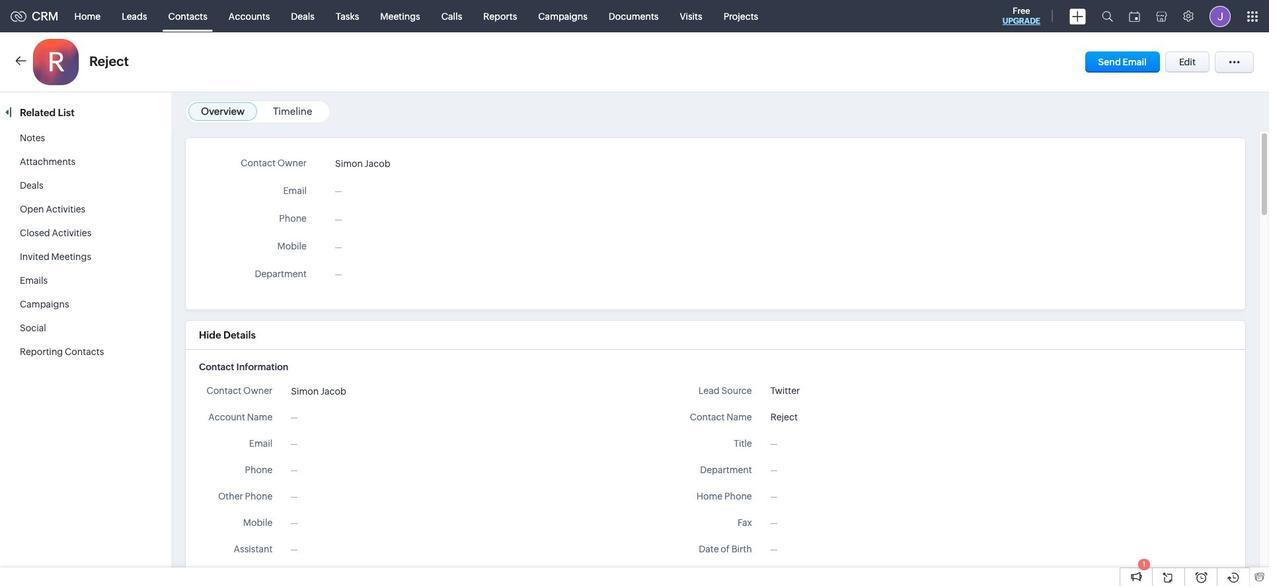 Task type: locate. For each thing, give the bounding box(es) containing it.
search image
[[1102, 11, 1113, 22]]

profile element
[[1202, 0, 1239, 32]]

logo image
[[11, 11, 26, 21]]

create menu element
[[1062, 0, 1094, 32]]

calendar image
[[1129, 11, 1140, 21]]



Task type: vqa. For each thing, say whether or not it's contained in the screenshot.
Upgrade
no



Task type: describe. For each thing, give the bounding box(es) containing it.
create menu image
[[1069, 8, 1086, 24]]

profile image
[[1210, 6, 1231, 27]]

search element
[[1094, 0, 1121, 32]]



